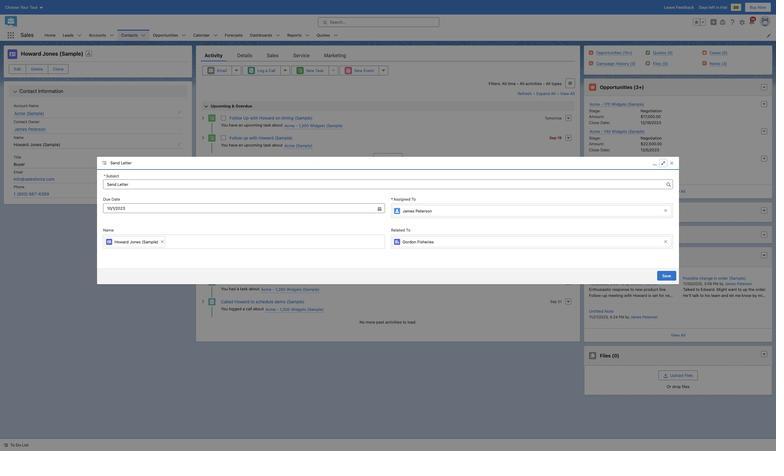 Task type: describe. For each thing, give the bounding box(es) containing it.
james peterson link up want
[[725, 282, 752, 286]]

0 vertical spatial activities
[[526, 81, 542, 86]]

tomorrow
[[545, 116, 562, 121]]

email: introduction (sample)
[[221, 280, 276, 285]]

quotes list item
[[313, 30, 342, 41]]

- inside acme - 200 widgets (sample) link
[[601, 156, 603, 161]]

negotiation for acme - 140 widgets (sample)
[[641, 136, 662, 141]]

load.
[[408, 320, 417, 325]]

0 horizontal spatial files
[[600, 354, 611, 359]]

search... button
[[318, 17, 439, 27]]

1 (800) 667-6389
[[14, 191, 49, 197]]

- down you had an event about acme - 1,200 widgets (sample)
[[277, 208, 279, 213]]

acme - 1,200 widgets (sample) link for you sent an email about acme - 1,200 widgets (sample)
[[266, 267, 325, 273]]

refresh button
[[517, 89, 532, 99]]

no more past activities to load. status
[[201, 320, 575, 326]]

and inside meeting with howard jones re: order (sample) 11/30/2025, 3:06 pm by james peterson enthusiastic response to new product line. follow-up meeting with howard is set for next month. prior to next meeting, need to: send proposal to howard's team make adjustments to demo do run through with anne and jason
[[653, 311, 660, 316]]

you for you have an upcoming task about acme - 1,200 widgets (sample)
[[221, 123, 228, 128]]

contacts
[[121, 33, 138, 38]]

acme - 1,200 widgets (sample) link for you have an upcoming task about acme - 1,200 widgets (sample)
[[284, 123, 343, 129]]

sep 18
[[550, 280, 562, 285]]

(sample) inside you had an event about acme - 1,200 widgets (sample)
[[308, 188, 324, 193]]

talked
[[683, 287, 695, 292]]

an for you sent an email about acme (sample)
[[238, 247, 242, 252]]

up inside meeting with howard jones re: order (sample) 11/30/2025, 3:06 pm by james peterson enthusiastic response to new product line. follow-up meeting with howard is set for next month. prior to next meeting, need to: send proposal to howard's team make adjustments to demo do run through with anne and jason
[[603, 293, 607, 298]]

activities inside no more past activities to load. status
[[385, 320, 402, 325]]

peterson down owner
[[28, 127, 46, 132]]

you sent an email about acme - 1,200 widgets (sample)
[[221, 267, 325, 272]]

new for new event
[[354, 68, 363, 73]]

date: for 140
[[600, 147, 610, 152]]

about inside you have an upcoming task about acme - 1,200 widgets (sample)
[[272, 123, 283, 128]]

acme (sample)
[[14, 111, 44, 116]]

date
[[112, 197, 120, 202]]

info@salesforce.com
[[14, 177, 54, 182]]

(0) for cases (0)
[[616, 232, 623, 238]]

3:06 inside meeting with howard jones re: order (sample) 11/30/2025, 3:06 pm by james peterson enthusiastic response to new product line. follow-up meeting with howard is set for next month. prior to next meeting, need to: send proposal to howard's team make adjustments to demo do run through with anne and jason
[[610, 282, 618, 286]]

contact for contact owner
[[14, 120, 27, 124]]

11/30/2025, inside meeting with howard jones re: order (sample) 11/30/2025, 3:06 pm by james peterson enthusiastic response to new product line. follow-up meeting with howard is set for next month. prior to next meeting, need to: send proposal to howard's team make adjustments to demo do run through with anne and jason
[[589, 282, 609, 286]]

james inside "send letter" dialog
[[403, 209, 415, 214]]

month
[[560, 168, 572, 173]]

- inside 'you had a task about acme - 1,200 widgets (sample)'
[[273, 287, 274, 292]]

demo platform widgets (sample)
[[221, 200, 286, 205]]

list
[[22, 443, 29, 448]]

0 vertical spatial next
[[665, 293, 673, 298]]

cases image
[[589, 231, 596, 238]]

order inside possible change in order (sample) 11/30/2025, 3:06 pm by james peterson talked to edward. might want to up the order. he'll talk to his team and let me know by mid- july.
[[718, 276, 728, 281]]

view more
[[378, 156, 398, 161]]

do inside meeting with howard jones re: order (sample) 11/30/2025, 3:06 pm by james peterson enthusiastic response to new product line. follow-up meeting with howard is set for next month. prior to next meeting, need to: send proposal to howard's team make adjustments to demo do run through with anne and jason
[[605, 311, 610, 316]]

view more button
[[373, 153, 403, 163]]

• right time
[[517, 81, 519, 86]]

buy now
[[750, 5, 766, 10]]

acme inside 'link'
[[590, 102, 600, 107]]

acme left the 200
[[590, 156, 600, 161]]

(sample) inside you have an upcoming task about acme (sample)
[[296, 143, 312, 148]]

(sample) inside possible change in order (sample) 11/30/2025, 3:06 pm by james peterson talked to edward. might want to up the order. he'll talk to his team and let me know by mid- july.
[[729, 276, 746, 281]]

sep left 22
[[550, 200, 556, 205]]

sep 21
[[550, 300, 562, 304]]

0 vertical spatial sales
[[21, 32, 34, 38]]

demo inside meeting with howard jones re: order (sample) 11/30/2025, 3:06 pm by james peterson enthusiastic response to new product line. follow-up meeting with howard is set for next month. prior to next meeting, need to: send proposal to howard's team make adjustments to demo do run through with anne and jason
[[594, 311, 604, 316]]

upcoming & overdue
[[211, 104, 252, 109]]

campaign history image
[[589, 61, 593, 66]]

11/30/2025, inside possible change in order (sample) 11/30/2025, 3:06 pm by james peterson talked to edward. might want to up the order. he'll talk to his team and let me know by mid- july.
[[683, 282, 703, 286]]

$22,500.00
[[641, 142, 662, 146]]

acme inside you have an upcoming task about acme - 1,200 widgets (sample)
[[284, 123, 295, 128]]

to for assigned to
[[412, 197, 416, 202]]

howard inside howard jones (sample) link
[[115, 240, 129, 245]]

logged call image
[[208, 299, 216, 306]]

acme inside 'you had a task about acme - 1,200 widgets (sample)'
[[261, 287, 271, 292]]

acme left "140"
[[590, 129, 600, 134]]

or drop files
[[667, 385, 690, 390]]

to down prior
[[606, 305, 610, 310]]

opportunities for opportunities
[[153, 33, 178, 38]]

yesterday
[[545, 181, 562, 185]]

(sample) inside you have an upcoming task about acme - 1,200 widgets (sample)
[[326, 123, 343, 128]]

leave
[[664, 5, 675, 10]]

667-
[[29, 191, 39, 197]]

files image
[[646, 61, 650, 66]]

log
[[258, 68, 264, 73]]

negotiation amount: for $22,500.00
[[589, 136, 662, 146]]

1,200 for you sent an email about
[[281, 268, 291, 272]]

acme down account
[[14, 111, 25, 116]]

called howard to schedule demo (sample) link
[[221, 299, 304, 305]]

to left new
[[630, 287, 634, 292]]

a for you logged a call about
[[243, 307, 245, 312]]

james inside possible change in order (sample) 11/30/2025, 3:06 pm by james peterson talked to edward. might want to up the order. he'll talk to his team and let me know by mid- july.
[[725, 282, 736, 286]]

with up meeting, on the bottom right of page
[[624, 293, 632, 298]]

leads list item
[[59, 30, 85, 41]]

cases image
[[702, 51, 707, 55]]

save button
[[657, 271, 676, 281]]

8:00 am | yesterday
[[527, 181, 562, 185]]

quotes (0)
[[653, 50, 673, 55]]

negotiation for acme - 170 widgets (sample)
[[641, 108, 662, 113]]

| for discussion (sample)
[[543, 181, 544, 185]]

(sample) inside you logged a call about acme - 1,200 widgets (sample)
[[307, 307, 324, 312]]

task image for follow up with howard on timing (sample)
[[208, 115, 216, 122]]

(sample) inside "send letter" dialog
[[142, 240, 158, 245]]

history (3)
[[616, 61, 636, 66]]

upcoming for acme (sample)
[[244, 143, 262, 148]]

you had a task about acme - 1,200 widgets (sample)
[[221, 287, 319, 292]]

contact information
[[19, 89, 63, 94]]

to up talk
[[696, 287, 700, 292]]

event image for discussion
[[208, 179, 216, 187]]

run
[[611, 311, 618, 316]]

pm inside meeting with howard jones re: order (sample) 11/30/2025, 3:06 pm by james peterson enthusiastic response to new product line. follow-up meeting with howard is set for next month. prior to next meeting, need to: send proposal to howard's team make adjustments to demo do run through with anne and jason
[[619, 282, 625, 286]]

clone button
[[48, 64, 69, 74]]

to inside button
[[10, 443, 15, 448]]

an for you have an upcoming task about acme (sample)
[[239, 143, 243, 148]]

negotiation amount: for $17,000.00
[[589, 108, 662, 119]]

leave feedback
[[664, 5, 694, 10]]

account
[[14, 104, 28, 108]]

about for you sent an email about acme - 1,200 widgets (sample)
[[254, 267, 265, 272]]

contact owner
[[14, 120, 39, 124]]

or
[[667, 385, 671, 390]]

dashboards
[[250, 33, 272, 38]]

refresh
[[518, 91, 532, 96]]

now
[[758, 5, 766, 10]]

trial
[[720, 5, 727, 10]]

james peterson link down 'make'
[[630, 315, 658, 320]]

1 vertical spatial name
[[14, 136, 24, 140]]

0 horizontal spatial demo
[[275, 299, 286, 305]]

(sample) inside 'link'
[[628, 102, 644, 107]]

james peterson link down the 11:00 at the top right
[[393, 205, 672, 217]]

had for a
[[229, 287, 236, 292]]

widgets inside 'you had a task about acme - 1,200 widgets (sample)'
[[287, 287, 302, 292]]

info@salesforce.com link
[[14, 177, 54, 182]]

widgets inside 'link'
[[612, 102, 627, 107]]

cases (0)
[[710, 50, 727, 55]]

(sample) inside you sent an email about acme (sample)
[[278, 248, 295, 253]]

his
[[705, 293, 710, 298]]

calendar link
[[190, 30, 213, 41]]

upcoming & overdue button
[[201, 101, 575, 111]]

• down types
[[557, 91, 559, 96]]

widgets inside the you sent an email about acme - 1,200 widgets (sample)
[[292, 268, 307, 272]]

task for acme (sample)
[[263, 143, 271, 148]]

files
[[682, 385, 690, 390]]

acme inside you had an event about acme - 1,200 widgets (sample)
[[266, 188, 276, 193]]

- inside you logged a call about acme - 1,200 widgets (sample)
[[277, 307, 279, 312]]

howard jones (sample) inside howard jones (sample) link
[[115, 240, 158, 245]]

sent for you sent an email about acme - 1,200 widgets (sample)
[[229, 267, 237, 272]]

acme inside you logged a call about acme - 1,200 widgets (sample)
[[266, 307, 276, 312]]

more
[[388, 156, 398, 161]]

widgets inside you logged a call about acme - 1,200 widgets (sample)
[[291, 307, 306, 312]]

name inside "send letter" dialog
[[103, 228, 114, 233]]

service link
[[293, 49, 310, 62]]

in for left
[[716, 5, 719, 10]]

(sample) inside meeting with howard jones re: order (sample) 11/30/2025, 3:06 pm by james peterson enthusiastic response to new product line. follow-up meeting with howard is set for next month. prior to next meeting, need to: send proposal to howard's team make adjustments to demo do run through with anne and jason
[[658, 276, 674, 281]]

18
[[558, 280, 562, 285]]

by inside meeting with howard jones re: order (sample) 11/30/2025, 3:06 pm by james peterson enthusiastic response to new product line. follow-up meeting with howard is set for next month. prior to next meeting, need to: send proposal to howard's team make adjustments to demo do run through with anne and jason
[[626, 282, 630, 286]]

reports link
[[284, 30, 305, 41]]

acme - 170 widgets (sample)
[[590, 102, 644, 107]]

edit account name image
[[178, 110, 182, 114]]

to:
[[654, 299, 659, 304]]

1,200 for you had an event about
[[280, 188, 290, 193]]

set
[[652, 293, 658, 298]]

opportunities (3+)
[[600, 85, 644, 90]]

have for you have an upcoming task about acme (sample)
[[229, 143, 238, 148]]

pm inside untitled note 11/27/2023, 4:24 pm by james peterson
[[619, 315, 624, 320]]

contact for contact information
[[19, 89, 37, 94]]

stage: for $22,500.00 close date:
[[589, 136, 601, 141]]

amount: inside qualification amount:
[[589, 169, 605, 174]]

this
[[550, 168, 559, 173]]

send inside dialog
[[110, 161, 120, 165]]

sep for sep 18
[[550, 280, 557, 285]]

0 vertical spatial view all link
[[560, 89, 575, 99]]

2 view all from the top
[[671, 333, 685, 338]]

200
[[604, 156, 611, 161]]

related
[[391, 228, 405, 233]]

1 vertical spatial files
[[684, 374, 693, 378]]

assigned to
[[394, 197, 416, 202]]

- inside "acme - 170 widgets (sample)" 'link'
[[601, 102, 603, 107]]

related to
[[391, 228, 410, 233]]

widgets inside you have an upcoming task about acme - 1,200 widgets (sample)
[[310, 123, 325, 128]]

meeting
[[589, 276, 604, 281]]

you for you logged a call about acme - 1,200 widgets (sample)
[[221, 307, 228, 312]]

contacts list item
[[118, 30, 149, 41]]

$17,000.00 close date:
[[589, 114, 661, 125]]

timing
[[282, 116, 294, 121]]

close for $17,000.00 close date:
[[589, 120, 599, 125]]

1 horizontal spatial sales
[[267, 53, 279, 58]]

order inside meeting with howard jones re: order (sample) 11/30/2025, 3:06 pm by james peterson enthusiastic response to new product line. follow-up meeting with howard is set for next month. prior to next meeting, need to: send proposal to howard's team make adjustments to demo do run through with anne and jason
[[647, 276, 657, 281]]

james inside meeting with howard jones re: order (sample) 11/30/2025, 3:06 pm by james peterson enthusiastic response to new product line. follow-up meeting with howard is set for next month. prior to next meeting, need to: send proposal to howard's team make adjustments to demo do run through with anne and jason
[[631, 282, 642, 286]]

up
[[243, 116, 249, 121]]

james inside untitled note 11/27/2023, 4:24 pm by james peterson
[[630, 315, 642, 320]]

you logged a call about acme - 1,200 widgets (sample)
[[221, 307, 324, 312]]

peterson inside "send letter" dialog
[[416, 209, 432, 214]]

expand
[[536, 91, 550, 96]]

• up expand
[[543, 81, 545, 86]]

phone
[[14, 185, 24, 189]]

to down proposal
[[589, 311, 593, 316]]

1 vertical spatial email
[[14, 170, 23, 175]]

james peterson link down re:
[[631, 282, 658, 286]]

1 vertical spatial howard jones (sample)
[[14, 142, 60, 147]]

qualification amount:
[[589, 163, 664, 174]]

had for an
[[229, 187, 236, 192]]

1 vertical spatial next
[[618, 299, 625, 304]]

peterson inside possible change in order (sample) 11/30/2025, 3:06 pm by james peterson talked to edward. might want to up the order. he'll talk to his team and let me know by mid- july.
[[737, 282, 752, 286]]

to up call
[[251, 299, 255, 305]]

peterson inside untitled note 11/27/2023, 4:24 pm by james peterson
[[643, 315, 658, 320]]

(0) for files (0)
[[612, 354, 619, 359]]

follow up with howard (sample)
[[230, 135, 293, 141]]

edit
[[14, 67, 21, 72]]

send letter dialog
[[97, 157, 679, 285]]

buy
[[750, 5, 757, 10]]

team inside meeting with howard jones re: order (sample) 11/30/2025, 3:06 pm by james peterson enthusiastic response to new product line. follow-up meeting with howard is set for next month. prior to next meeting, need to: send proposal to howard's team make adjustments to demo do run through with anne and jason
[[629, 305, 638, 310]]

an for you have an upcoming task about acme - 1,200 widgets (sample)
[[239, 123, 243, 128]]

with right up
[[250, 116, 258, 121]]

view inside button
[[378, 156, 387, 161]]

sent for you sent an email about acme (sample)
[[229, 247, 237, 252]]

fisheries
[[417, 240, 434, 245]]

to do list
[[10, 443, 29, 448]]



Task type: locate. For each thing, give the bounding box(es) containing it.
1 order from the left
[[647, 276, 657, 281]]

opportunities image
[[589, 51, 593, 55]]

details link
[[237, 49, 252, 62]]

email
[[243, 247, 253, 252], [243, 267, 253, 272]]

1 have from the top
[[229, 123, 238, 128]]

0 vertical spatial date:
[[600, 120, 610, 125]]

1 task image from the top
[[208, 115, 216, 122]]

8:00
[[527, 181, 535, 185]]

0 vertical spatial and
[[721, 293, 728, 298]]

make
[[639, 305, 649, 310]]

1 upcoming from the top
[[244, 123, 262, 128]]

2 negotiation from the top
[[641, 136, 662, 141]]

to for related to
[[406, 228, 410, 233]]

acme (sample) link down account name
[[14, 110, 44, 117]]

1 vertical spatial task image
[[208, 135, 216, 142]]

edit name image
[[178, 142, 182, 146]]

team right his
[[711, 293, 720, 298]]

0 vertical spatial had
[[229, 187, 236, 192]]

by down the at the right of the page
[[753, 293, 757, 298]]

1 vertical spatial close
[[589, 147, 599, 152]]

clone
[[53, 67, 64, 72]]

close up "acme - 200 widgets (sample)"
[[589, 147, 599, 152]]

• left expand
[[533, 91, 535, 96]]

1 vertical spatial sent
[[229, 267, 237, 272]]

4:24
[[610, 315, 618, 320]]

2 you from the top
[[221, 143, 228, 148]]

1 new from the left
[[306, 68, 314, 73]]

- down called howard to schedule demo (sample) link in the left of the page
[[277, 307, 279, 312]]

event image for demo
[[208, 199, 216, 206]]

12/5/2023
[[641, 147, 659, 152]]

2 follow from the top
[[230, 135, 242, 141]]

0 vertical spatial view all
[[671, 189, 685, 194]]

opportunities inside list item
[[153, 33, 178, 38]]

tab list containing activity
[[201, 49, 575, 62]]

0 vertical spatial james peterson
[[14, 127, 46, 132]]

2 close from the top
[[589, 147, 599, 152]]

1 vertical spatial contact
[[14, 120, 27, 124]]

0 vertical spatial email
[[243, 247, 253, 252]]

- up 'you had a task about acme - 1,200 widgets (sample)'
[[278, 268, 280, 272]]

2 horizontal spatial to
[[412, 197, 416, 202]]

acme down 'timing'
[[284, 123, 295, 128]]

$20,000.00
[[641, 169, 662, 174]]

reports list item
[[284, 30, 313, 41]]

on
[[275, 116, 280, 121]]

call
[[246, 307, 252, 312]]

do left run
[[605, 311, 610, 316]]

sep for sep 21
[[550, 300, 557, 304]]

0 vertical spatial task
[[263, 123, 271, 128]]

pm right 4:24
[[619, 315, 624, 320]]

new task button
[[291, 66, 329, 75]]

about inside you had an event about acme - 1,200 widgets (sample)
[[254, 187, 264, 192]]

with down 'make'
[[634, 311, 642, 316]]

1 had from the top
[[229, 187, 236, 192]]

do inside button
[[16, 443, 21, 448]]

amount: down 170
[[589, 114, 605, 119]]

0 horizontal spatial team
[[629, 305, 638, 310]]

6 you from the top
[[221, 287, 228, 292]]

stage: for $17,000.00 close date:
[[589, 108, 601, 113]]

with right meeting
[[605, 276, 613, 281]]

1 vertical spatial had
[[229, 287, 236, 292]]

2 stage: from the top
[[589, 136, 601, 141]]

- inside you had an event about acme - 1,200 widgets (sample)
[[277, 188, 279, 193]]

contact down acme (sample)
[[14, 120, 27, 124]]

1 amount: from the top
[[589, 114, 605, 119]]

widgets
[[612, 102, 627, 107], [310, 123, 325, 128], [612, 129, 627, 134], [612, 156, 628, 161], [291, 188, 306, 193], [251, 200, 268, 205], [291, 208, 306, 213], [292, 268, 307, 272], [287, 287, 302, 292], [291, 307, 306, 312]]

september
[[211, 168, 232, 173]]

me
[[735, 293, 741, 298]]

task down introduction
[[240, 287, 248, 292]]

no more past activities to load.
[[360, 320, 417, 325]]

1 sent from the top
[[229, 247, 237, 252]]

a left call
[[243, 307, 245, 312]]

notes (3)
[[710, 61, 727, 66]]

dashboards list item
[[246, 30, 284, 41]]

james down 'contact owner'
[[14, 127, 27, 132]]

tab list
[[201, 49, 575, 62]]

email for acme - 1,200 widgets (sample)
[[243, 267, 253, 272]]

date: up the 200
[[600, 147, 610, 152]]

about inside 'you had a task about acme - 1,200 widgets (sample)'
[[249, 287, 259, 292]]

1 vertical spatial up
[[743, 287, 748, 292]]

edit title image
[[178, 161, 182, 166]]

0 vertical spatial amount:
[[589, 114, 605, 119]]

1 horizontal spatial james peterson
[[403, 209, 432, 214]]

acme - 1,200 widgets (sample) link
[[284, 123, 343, 129], [266, 188, 324, 194], [266, 208, 324, 214], [266, 267, 325, 273], [261, 287, 319, 293], [266, 307, 324, 313]]

amount:
[[589, 114, 605, 119], [589, 142, 605, 146], [589, 169, 605, 174]]

opportunities (10+) link
[[596, 50, 632, 56]]

forecasts link
[[221, 30, 246, 41]]

0 vertical spatial demo
[[275, 299, 286, 305]]

2 order from the left
[[718, 276, 728, 281]]

0 vertical spatial team
[[711, 293, 720, 298]]

1 horizontal spatial do
[[605, 311, 610, 316]]

1 horizontal spatial *
[[391, 197, 393, 202]]

accounts link
[[85, 30, 110, 41]]

2 have from the top
[[229, 143, 238, 148]]

1 horizontal spatial a
[[243, 307, 245, 312]]

1 vertical spatial *
[[391, 197, 393, 202]]

- inside acme - 140 widgets (sample) link
[[601, 129, 603, 134]]

past
[[376, 320, 384, 325]]

• left 2023
[[233, 168, 235, 173]]

email inside button
[[217, 68, 227, 73]]

to down meeting
[[613, 299, 616, 304]]

quotes link
[[313, 30, 334, 41]]

send inside meeting with howard jones re: order (sample) 11/30/2025, 3:06 pm by james peterson enthusiastic response to new product line. follow-up meeting with howard is set for next month. prior to next meeting, need to: send proposal to howard's team make adjustments to demo do run through with anne and jason
[[660, 299, 669, 304]]

0 horizontal spatial sales
[[21, 32, 34, 38]]

an inside the you sent an email about acme - 1,200 widgets (sample)
[[238, 267, 242, 272]]

edit email image
[[178, 176, 182, 181]]

pm inside possible change in order (sample) 11/30/2025, 3:06 pm by james peterson talked to edward. might want to up the order. he'll talk to his team and let me know by mid- july.
[[713, 282, 719, 286]]

order.
[[756, 287, 766, 292]]

to inside status
[[403, 320, 407, 325]]

1 date: from the top
[[600, 120, 610, 125]]

a inside 'you had a task about acme - 1,200 widgets (sample)'
[[237, 287, 239, 292]]

up down up
[[243, 135, 248, 141]]

1 vertical spatial to
[[406, 228, 410, 233]]

acme inside you have an upcoming task about acme (sample)
[[284, 143, 295, 148]]

you inside you had an event about acme - 1,200 widgets (sample)
[[221, 187, 228, 192]]

search...
[[330, 20, 346, 25]]

task down follow up with howard on timing (sample)
[[263, 123, 271, 128]]

3 stage: from the top
[[589, 163, 601, 168]]

pm up "response"
[[619, 282, 625, 286]]

acme - 1,200 widgets (sample) link for you logged a call about acme - 1,200 widgets (sample)
[[266, 307, 324, 313]]

acme (sample) link for you have an upcoming task about acme (sample)
[[284, 143, 312, 149]]

1 event image from the top
[[208, 179, 216, 187]]

1 view all from the top
[[671, 189, 685, 194]]

task image for follow up with howard (sample)
[[208, 135, 216, 142]]

0 vertical spatial a
[[265, 68, 268, 73]]

170
[[604, 102, 610, 107]]

enthusiastic
[[589, 287, 611, 292]]

contact image
[[8, 49, 17, 59]]

cases (0)
[[600, 232, 623, 238]]

30
[[733, 5, 739, 10]]

a right log
[[265, 68, 268, 73]]

to up me
[[738, 287, 742, 292]]

event image
[[208, 179, 216, 187], [208, 199, 216, 206]]

send left letter
[[110, 161, 120, 165]]

0 vertical spatial opportunities
[[153, 33, 178, 38]]

by down howard's
[[625, 315, 629, 320]]

1 3:06 from the left
[[610, 282, 618, 286]]

had inside 'you had a task about acme - 1,200 widgets (sample)'
[[229, 287, 236, 292]]

opportunities image
[[589, 84, 596, 91]]

1 vertical spatial acme (sample) link
[[284, 143, 312, 149]]

upcoming down the follow up with howard (sample) link on the top left
[[244, 143, 262, 148]]

acme (sample) link up the you sent an email about acme - 1,200 widgets (sample)
[[266, 247, 295, 254]]

1 vertical spatial in
[[714, 276, 717, 281]]

sales left home in the top left of the page
[[21, 32, 34, 38]]

james peterson down assigned to
[[403, 209, 432, 214]]

name down 'contact owner'
[[14, 136, 24, 140]]

0 vertical spatial stage:
[[589, 108, 601, 113]]

close inside $17,000.00 close date:
[[589, 120, 599, 125]]

2 vertical spatial to
[[10, 443, 15, 448]]

activity
[[205, 53, 223, 58]]

0 vertical spatial up
[[243, 135, 248, 141]]

email: introduction (sample) link
[[221, 280, 276, 285]]

about up the you sent an email about acme - 1,200 widgets (sample)
[[254, 247, 265, 252]]

task image
[[208, 279, 216, 286]]

leads link
[[59, 30, 77, 41]]

11:00
[[531, 200, 540, 205]]

you for you had a task about acme - 1,200 widgets (sample)
[[221, 287, 228, 292]]

untitled
[[589, 309, 604, 314]]

1 vertical spatial |
[[548, 200, 549, 205]]

2 event image from the top
[[208, 199, 216, 206]]

12/18/2023
[[641, 120, 661, 125]]

by inside untitled note 11/27/2023, 4:24 pm by james peterson
[[625, 315, 629, 320]]

new for new task
[[306, 68, 314, 73]]

you inside you logged a call about acme - 1,200 widgets (sample)
[[221, 307, 228, 312]]

| left yesterday
[[543, 181, 544, 185]]

0 horizontal spatial do
[[16, 443, 21, 448]]

you have an upcoming task about acme - 1,200 widgets (sample)
[[221, 123, 343, 128]]

2 date: from the top
[[600, 147, 610, 152]]

task image
[[208, 115, 216, 122], [208, 135, 216, 142]]

4 you from the top
[[221, 247, 228, 252]]

filters:
[[489, 81, 501, 86]]

negotiation up $17,000.00
[[641, 108, 662, 113]]

- down follow up with howard on timing (sample) link
[[296, 123, 298, 128]]

close for $22,500.00 close date:
[[589, 147, 599, 152]]

(sample) inside the you sent an email about acme - 1,200 widgets (sample)
[[308, 268, 325, 272]]

1 vertical spatial stage:
[[589, 136, 601, 141]]

a inside you logged a call about acme - 1,200 widgets (sample)
[[243, 307, 245, 312]]

0 vertical spatial close
[[589, 120, 599, 125]]

stage: down acme - 200 widgets (sample) link
[[589, 163, 601, 168]]

2 vertical spatial name
[[103, 228, 114, 233]]

up up know
[[743, 287, 748, 292]]

this month
[[550, 168, 572, 173]]

0 horizontal spatial james peterson
[[14, 127, 46, 132]]

by up "response"
[[626, 282, 630, 286]]

event
[[242, 187, 253, 192]]

1 you from the top
[[221, 123, 228, 128]]

0 vertical spatial have
[[229, 123, 238, 128]]

1 vertical spatial am
[[541, 200, 547, 205]]

demo
[[221, 200, 233, 205]]

0 horizontal spatial next
[[618, 299, 625, 304]]

list containing home
[[41, 30, 776, 41]]

2 amount: from the top
[[589, 142, 605, 146]]

140
[[604, 129, 611, 134]]

discussion
[[221, 180, 242, 185]]

2 upcoming from the top
[[244, 143, 262, 148]]

1 vertical spatial do
[[16, 443, 21, 448]]

james up new
[[631, 282, 642, 286]]

an inside you had an event about acme - 1,200 widgets (sample)
[[237, 187, 241, 192]]

0 vertical spatial howard jones (sample)
[[21, 51, 83, 57]]

calendar
[[193, 33, 210, 38]]

- inside you have an upcoming task about acme - 1,200 widgets (sample)
[[296, 123, 298, 128]]

opportunities for opportunities (3+)
[[600, 85, 633, 90]]

0 vertical spatial negotiation
[[641, 108, 662, 113]]

0 vertical spatial in
[[716, 5, 719, 10]]

sep left 18
[[550, 280, 557, 285]]

0 vertical spatial negotiation amount:
[[589, 108, 662, 119]]

a inside the log a call button
[[265, 68, 268, 73]]

text default image
[[762, 209, 766, 213], [762, 254, 766, 258], [762, 353, 766, 357], [4, 444, 8, 448]]

follow for follow up with howard (sample)
[[230, 135, 242, 141]]

platform
[[234, 200, 250, 205]]

0 horizontal spatial |
[[543, 181, 544, 185]]

activities right past
[[385, 320, 402, 325]]

2 had from the top
[[229, 287, 236, 292]]

you for you have an upcoming task about acme (sample)
[[221, 143, 228, 148]]

have inside you have an upcoming task about acme (sample)
[[229, 143, 238, 148]]

to left his
[[700, 293, 704, 298]]

a down introduction
[[237, 287, 239, 292]]

drop
[[672, 385, 681, 390]]

james left anne
[[630, 315, 642, 320]]

accounts list item
[[85, 30, 118, 41]]

jones inside "send letter" dialog
[[130, 240, 141, 245]]

he'll
[[683, 293, 691, 298]]

date: for 170
[[600, 120, 610, 125]]

james peterson down 'contact owner'
[[14, 127, 46, 132]]

new
[[306, 68, 314, 73], [354, 68, 363, 73]]

2 horizontal spatial a
[[265, 68, 268, 73]]

a for you had a task about
[[237, 287, 239, 292]]

- left "140"
[[601, 129, 603, 134]]

task inside 'you had a task about acme - 1,200 widgets (sample)'
[[240, 287, 248, 292]]

2 sent from the top
[[229, 267, 237, 272]]

0 vertical spatial acme (sample) link
[[14, 110, 44, 117]]

1 negotiation amount: from the top
[[589, 108, 662, 119]]

to right "assigned"
[[412, 197, 416, 202]]

in inside possible change in order (sample) 11/30/2025, 3:06 pm by james peterson talked to edward. might want to up the order. he'll talk to his team and let me know by mid- july.
[[714, 276, 717, 281]]

howard's
[[611, 305, 628, 310]]

with up you have an upcoming task about acme (sample)
[[249, 135, 257, 141]]

you for you had an event about acme - 1,200 widgets (sample)
[[221, 187, 228, 192]]

am for discussion (sample)
[[536, 181, 542, 185]]

- up acme - 1,200 widgets (sample)
[[277, 188, 279, 193]]

acme inside the you sent an email about acme - 1,200 widgets (sample)
[[266, 268, 277, 272]]

up inside possible change in order (sample) 11/30/2025, 3:06 pm by james peterson talked to edward. might want to up the order. he'll talk to his team and let me know by mid- july.
[[743, 287, 748, 292]]

0 vertical spatial |
[[543, 181, 544, 185]]

name
[[29, 104, 39, 108], [14, 136, 24, 140], [103, 228, 114, 233]]

email for acme (sample)
[[243, 247, 253, 252]]

3:06 up "response"
[[610, 282, 618, 286]]

0 horizontal spatial new
[[306, 68, 314, 73]]

3:06
[[610, 282, 618, 286], [704, 282, 712, 286]]

7 you from the top
[[221, 307, 228, 312]]

group
[[693, 18, 706, 26]]

0 vertical spatial send
[[110, 161, 120, 165]]

you for you sent an email about acme - 1,200 widgets (sample)
[[221, 267, 228, 272]]

james peterson inside "send letter" dialog
[[403, 209, 432, 214]]

date: inside $22,500.00 close date:
[[600, 147, 610, 152]]

called howard to schedule demo (sample)
[[221, 299, 304, 305]]

have inside you have an upcoming task about acme - 1,200 widgets (sample)
[[229, 123, 238, 128]]

have up september  •  2023
[[229, 143, 238, 148]]

refresh • expand all • view all
[[518, 91, 575, 96]]

1 vertical spatial james peterson
[[403, 209, 432, 214]]

1 vertical spatial send
[[660, 299, 669, 304]]

2 horizontal spatial up
[[743, 287, 748, 292]]

(sample) inside 'you had a task about acme - 1,200 widgets (sample)'
[[303, 287, 319, 292]]

1,200 for you logged a call about
[[280, 307, 290, 312]]

0 vertical spatial name
[[29, 104, 39, 108]]

0 horizontal spatial up
[[243, 135, 248, 141]]

in right left
[[716, 5, 719, 10]]

task inside you have an upcoming task about acme (sample)
[[263, 143, 271, 148]]

1 vertical spatial opportunities
[[600, 85, 633, 90]]

had down discussion at the top of the page
[[229, 187, 236, 192]]

- left the 200
[[601, 156, 603, 161]]

team
[[711, 293, 720, 298], [629, 305, 638, 310]]

follow for follow up with howard on timing (sample)
[[230, 116, 242, 121]]

1 horizontal spatial email
[[217, 68, 227, 73]]

3:06 up edward.
[[704, 282, 712, 286]]

2 task image from the top
[[208, 135, 216, 142]]

upcoming down up
[[244, 123, 262, 128]]

send
[[110, 161, 120, 165], [660, 299, 669, 304]]

you inside you sent an email about acme (sample)
[[221, 247, 228, 252]]

about for you had an event about acme - 1,200 widgets (sample)
[[254, 187, 264, 192]]

calendar list item
[[190, 30, 221, 41]]

task down follow up with howard (sample)
[[263, 143, 271, 148]]

1 vertical spatial negotiation
[[641, 136, 662, 141]]

log a call
[[258, 68, 276, 73]]

about inside you have an upcoming task about acme (sample)
[[272, 143, 283, 148]]

2 vertical spatial task
[[240, 287, 248, 292]]

sep left 19
[[549, 136, 556, 140]]

1 vertical spatial event image
[[208, 199, 216, 206]]

activities up refresh button
[[526, 81, 542, 86]]

need
[[644, 299, 653, 304]]

you inside the you sent an email about acme - 1,200 widgets (sample)
[[221, 267, 228, 272]]

upload
[[670, 374, 683, 378]]

acme - 1,200 widgets (sample) link for you had a task about acme - 1,200 widgets (sample)
[[261, 287, 319, 293]]

2 horizontal spatial name
[[103, 228, 114, 233]]

list
[[41, 30, 776, 41]]

send up adjustments
[[660, 299, 669, 304]]

acme down demo platform widgets (sample) link
[[266, 208, 276, 213]]

files (0)
[[600, 354, 619, 359]]

2 negotiation amount: from the top
[[589, 136, 662, 146]]

follow-
[[589, 293, 603, 298]]

2 new from the left
[[354, 68, 363, 73]]

amount: down "140"
[[589, 142, 605, 146]]

an for you had an event about acme - 1,200 widgets (sample)
[[237, 187, 241, 192]]

acme - 200 widgets (sample)
[[590, 156, 645, 161]]

1 horizontal spatial |
[[548, 200, 549, 205]]

opportunities list item
[[149, 30, 190, 41]]

upcoming for acme - 1,200 widgets (sample)
[[244, 123, 262, 128]]

peterson down assigned to
[[416, 209, 432, 214]]

1 vertical spatial date:
[[600, 147, 610, 152]]

0 horizontal spatial 11/30/2025,
[[589, 282, 609, 286]]

amount: for $22,500.00 close date:
[[589, 142, 605, 146]]

had inside you had an event about acme - 1,200 widgets (sample)
[[229, 187, 236, 192]]

0 vertical spatial follow
[[230, 116, 242, 121]]

2 vertical spatial a
[[243, 307, 245, 312]]

None text field
[[103, 180, 673, 189], [103, 204, 385, 213], [103, 180, 673, 189], [103, 204, 385, 213]]

stage: down "acme - 170 widgets (sample)" 'link'
[[589, 108, 601, 113]]

acme inside you sent an email about acme (sample)
[[266, 248, 277, 253]]

about down email: introduction (sample) link at the left of the page
[[249, 287, 259, 292]]

0 horizontal spatial to
[[10, 443, 15, 448]]

1 negotiation from the top
[[641, 108, 662, 113]]

|
[[543, 181, 544, 185], [548, 200, 549, 205]]

1 horizontal spatial next
[[665, 293, 673, 298]]

want
[[728, 287, 737, 292]]

2 3:06 from the left
[[704, 282, 712, 286]]

- inside the you sent an email about acme - 1,200 widgets (sample)
[[278, 268, 280, 272]]

discussion (sample) link
[[221, 180, 261, 185]]

sep for sep 19
[[549, 136, 556, 140]]

task for acme - 1,200 widgets (sample)
[[263, 123, 271, 128]]

name up howard jones (sample) link
[[103, 228, 114, 233]]

negotiation amount: down "acme - 170 widgets (sample)" 'link'
[[589, 108, 662, 119]]

5 you from the top
[[221, 267, 228, 272]]

am for demo platform widgets (sample)
[[541, 200, 547, 205]]

2 email from the top
[[243, 267, 253, 272]]

upcoming inside you have an upcoming task about acme (sample)
[[244, 143, 262, 148]]

0 vertical spatial task image
[[208, 115, 216, 122]]

text default image inside to do list button
[[4, 444, 8, 448]]

gordon fisheries link
[[393, 236, 672, 248]]

1 horizontal spatial team
[[711, 293, 720, 298]]

1 horizontal spatial send
[[660, 299, 669, 304]]

you inside 'you had a task about acme - 1,200 widgets (sample)'
[[221, 287, 228, 292]]

demo down proposal
[[594, 311, 604, 316]]

negotiation up $22,500.00
[[641, 136, 662, 141]]

* for * subject
[[104, 174, 105, 178]]

1,200 inside you have an upcoming task about acme - 1,200 widgets (sample)
[[299, 123, 309, 128]]

in for change
[[714, 276, 717, 281]]

1 vertical spatial a
[[237, 287, 239, 292]]

campaign history (3)
[[596, 61, 636, 66]]

order
[[647, 276, 657, 281], [718, 276, 728, 281]]

date: up "140"
[[600, 120, 610, 125]]

2 11/30/2025, from the left
[[683, 282, 703, 286]]

jones inside meeting with howard jones re: order (sample) 11/30/2025, 3:06 pm by james peterson enthusiastic response to new product line. follow-up meeting with howard is set for next month. prior to next meeting, need to: send proposal to howard's team make adjustments to demo do run through with anne and jason
[[629, 276, 640, 281]]

and down might
[[721, 293, 728, 298]]

demo up you logged a call about acme - 1,200 widgets (sample)
[[275, 299, 286, 305]]

- up schedule
[[273, 287, 274, 292]]

acme (sample) link
[[14, 110, 44, 117], [284, 143, 312, 149], [266, 247, 295, 254]]

to right related
[[406, 228, 410, 233]]

view
[[560, 91, 569, 96], [378, 156, 387, 161], [671, 189, 680, 194], [671, 333, 680, 338]]

1 11/30/2025, from the left
[[589, 282, 609, 286]]

sales up call
[[267, 53, 279, 58]]

1 (800) 667-6389 link
[[14, 191, 49, 197]]

proposal
[[589, 305, 605, 310]]

untitled note 11/27/2023, 4:24 pm by james peterson
[[589, 309, 658, 320]]

1 vertical spatial team
[[629, 305, 638, 310]]

1,200
[[299, 123, 309, 128], [280, 188, 290, 193], [280, 208, 290, 213], [281, 268, 291, 272], [275, 287, 286, 292], [280, 307, 290, 312]]

quotes image
[[646, 51, 650, 55]]

event
[[364, 68, 374, 73]]

about down called howard to schedule demo (sample) on the left of the page
[[253, 307, 264, 312]]

1 horizontal spatial files
[[684, 374, 693, 378]]

new left task
[[306, 68, 314, 73]]

| for demo platform widgets (sample)
[[548, 200, 549, 205]]

2 vertical spatial amount:
[[589, 169, 605, 174]]

about down on at top
[[272, 123, 283, 128]]

3:06 inside possible change in order (sample) 11/30/2025, 3:06 pm by james peterson talked to edward. might want to up the order. he'll talk to his team and let me know by mid- july.
[[704, 282, 712, 286]]

re:
[[641, 276, 646, 281]]

text default image
[[13, 90, 18, 94]]

1 follow from the top
[[230, 116, 242, 121]]

by up might
[[720, 282, 724, 286]]

notes image
[[702, 61, 707, 66]]

* for *
[[391, 197, 393, 202]]

2 vertical spatial view all link
[[584, 329, 772, 342]]

3 you from the top
[[221, 187, 228, 192]]

amount: for $17,000.00 close date:
[[589, 114, 605, 119]]

1 horizontal spatial name
[[29, 104, 39, 108]]

* left "assigned"
[[391, 197, 393, 202]]

1 vertical spatial demo
[[594, 311, 604, 316]]

1 vertical spatial and
[[653, 311, 660, 316]]

an for you sent an email about acme - 1,200 widgets (sample)
[[238, 267, 242, 272]]

0 horizontal spatial a
[[237, 287, 239, 292]]

1 stage: from the top
[[589, 108, 601, 113]]

1 horizontal spatial opportunities
[[600, 85, 633, 90]]

about for you logged a call about acme - 1,200 widgets (sample)
[[253, 307, 264, 312]]

team inside possible change in order (sample) 11/30/2025, 3:06 pm by james peterson talked to edward. might want to up the order. he'll talk to his team and let me know by mid- july.
[[711, 293, 720, 298]]

1 close from the top
[[589, 120, 599, 125]]

2 vertical spatial up
[[603, 293, 607, 298]]

about inside you sent an email about acme (sample)
[[254, 247, 265, 252]]

upcoming inside you have an upcoming task about acme - 1,200 widgets (sample)
[[244, 123, 262, 128]]

cases (0) link
[[710, 50, 727, 56]]

1 horizontal spatial 11/30/2025,
[[683, 282, 703, 286]]

date: inside $17,000.00 close date:
[[600, 120, 610, 125]]

have for you have an upcoming task about acme - 1,200 widgets (sample)
[[229, 123, 238, 128]]

due
[[103, 197, 110, 202]]

3 amount: from the top
[[589, 169, 605, 174]]

james peterson link down 'contact owner'
[[14, 126, 46, 132]]

possible change in order (sample) 11/30/2025, 3:06 pm by james peterson talked to edward. might want to up the order. he'll talk to his team and let me know by mid- july.
[[683, 276, 767, 304]]

might
[[717, 287, 727, 292]]

peterson down 'make'
[[643, 315, 658, 320]]

about up email: introduction (sample)
[[254, 267, 265, 272]]

and inside possible change in order (sample) 11/30/2025, 3:06 pm by james peterson talked to edward. might want to up the order. he'll talk to his team and let me know by mid- july.
[[721, 293, 728, 298]]

1,200 for you had a task about
[[275, 287, 286, 292]]

home link
[[41, 30, 59, 41]]

save
[[662, 274, 671, 279]]

acme
[[590, 102, 600, 107], [14, 111, 25, 116], [284, 123, 295, 128], [590, 129, 600, 134], [284, 143, 295, 148], [590, 156, 600, 161], [266, 188, 276, 193], [266, 208, 276, 213], [266, 248, 277, 253], [266, 268, 277, 272], [261, 287, 271, 292], [266, 307, 276, 312]]

you inside you have an upcoming task about acme - 1,200 widgets (sample)
[[221, 123, 228, 128]]

about for you had a task about acme - 1,200 widgets (sample)
[[249, 287, 259, 292]]

an inside you have an upcoming task about acme (sample)
[[239, 143, 243, 148]]

about for you sent an email about acme (sample)
[[254, 247, 265, 252]]

1 vertical spatial activities
[[385, 320, 402, 325]]

acme left 170
[[590, 102, 600, 107]]

called
[[221, 299, 233, 305]]

next right for
[[665, 293, 673, 298]]

0 vertical spatial do
[[605, 311, 610, 316]]

acme - 1,200 widgets (sample) link for you had an event about acme - 1,200 widgets (sample)
[[266, 188, 324, 194]]

acme (sample) link for you sent an email about acme (sample)
[[266, 247, 295, 254]]

about inside you logged a call about acme - 1,200 widgets (sample)
[[253, 307, 264, 312]]

about down the follow up with howard (sample) link on the top left
[[272, 143, 283, 148]]

1,200 inside the you sent an email about acme - 1,200 widgets (sample)
[[281, 268, 291, 272]]

sent inside you sent an email about acme (sample)
[[229, 247, 237, 252]]

0 horizontal spatial *
[[104, 174, 105, 178]]

about inside the you sent an email about acme - 1,200 widgets (sample)
[[254, 267, 265, 272]]

possible
[[683, 276, 698, 281]]

1 vertical spatial view all link
[[584, 185, 772, 198]]

1 vertical spatial negotiation amount:
[[589, 136, 662, 146]]

peterson up product
[[643, 282, 658, 286]]

email down buyer
[[14, 170, 23, 175]]

widgets inside you had an event about acme - 1,200 widgets (sample)
[[291, 188, 306, 193]]

1,200 inside you had an event about acme - 1,200 widgets (sample)
[[280, 188, 290, 193]]

acme - 1,200 widgets (sample)
[[266, 208, 324, 213]]

am right the 11:00 at the top right
[[541, 200, 547, 205]]

up up prior
[[603, 293, 607, 298]]

you for you sent an email about acme (sample)
[[221, 247, 228, 252]]

files (0) link
[[653, 61, 668, 67]]

sep 19
[[549, 136, 562, 140]]

forecasts
[[225, 33, 243, 38]]

| left 22
[[548, 200, 549, 205]]

0 vertical spatial sent
[[229, 247, 237, 252]]

next up howard's
[[618, 299, 625, 304]]

event image down september
[[208, 179, 216, 187]]

1 horizontal spatial and
[[721, 293, 728, 298]]

task inside you have an upcoming task about acme - 1,200 widgets (sample)
[[263, 123, 271, 128]]

0 vertical spatial files
[[600, 354, 611, 359]]

1 email from the top
[[243, 247, 253, 252]]

peterson inside meeting with howard jones re: order (sample) 11/30/2025, 3:06 pm by james peterson enthusiastic response to new product line. follow-up meeting with howard is set for next month. prior to next meeting, need to: send proposal to howard's team make adjustments to demo do run through with anne and jason
[[643, 282, 658, 286]]



Task type: vqa. For each thing, say whether or not it's contained in the screenshot.
Viewed
no



